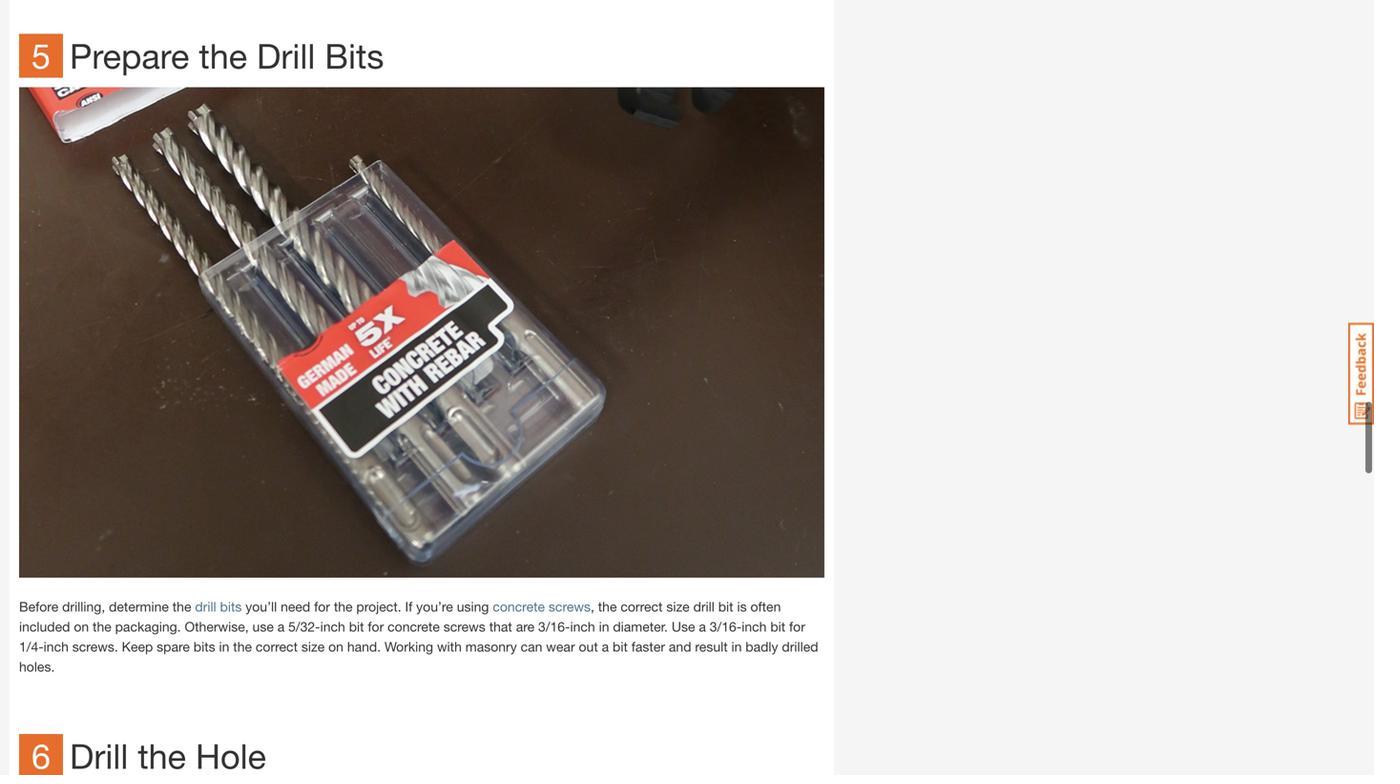 Task type: locate. For each thing, give the bounding box(es) containing it.
the up screws.
[[93, 619, 111, 635]]

concrete inside , the correct size drill bit is often included on the packaging. otherwise, use a 5/32-inch bit for concrete screws that are 3/16-inch in diameter. use a 3/16-inch bit for 1/4-inch screws. keep spare bits in the correct size on hand. working with masonry can wear out a bit faster and result in badly drilled holes.
[[388, 619, 440, 635]]

bit down often
[[770, 619, 785, 635]]

working
[[385, 639, 433, 655]]

screws down using
[[443, 619, 486, 635]]

1 horizontal spatial in
[[599, 619, 609, 635]]

correct down use
[[256, 639, 298, 655]]

inch
[[320, 619, 345, 635], [570, 619, 595, 635], [742, 619, 767, 635], [44, 639, 69, 655]]

concrete
[[493, 599, 545, 615], [388, 619, 440, 635]]

a
[[277, 619, 285, 635], [699, 619, 706, 635], [602, 639, 609, 655]]

1 vertical spatial screws
[[443, 619, 486, 635]]

correct
[[621, 599, 663, 615], [256, 639, 298, 655]]

concrete screws link
[[493, 599, 591, 615]]

project.
[[356, 599, 401, 615]]

size up use
[[666, 599, 690, 615]]

1 vertical spatial concrete
[[388, 619, 440, 635]]

size down 5/32-
[[301, 639, 325, 655]]

1 vertical spatial bits
[[194, 639, 215, 655]]

if
[[405, 599, 413, 615]]

0 horizontal spatial 3/16-
[[538, 619, 570, 635]]

0 horizontal spatial bits
[[194, 639, 215, 655]]

0 horizontal spatial concrete
[[388, 619, 440, 635]]

for down project.
[[368, 619, 384, 635]]

correct up diameter.
[[621, 599, 663, 615]]

3/16-
[[538, 619, 570, 635], [710, 619, 742, 635]]

2 drill from the left
[[693, 599, 715, 615]]

inch up badly
[[742, 619, 767, 635]]

in left badly
[[731, 639, 742, 655]]

on
[[74, 619, 89, 635], [328, 639, 343, 655]]

1 horizontal spatial size
[[666, 599, 690, 615]]

you'll
[[245, 599, 277, 615]]

0 horizontal spatial drill
[[195, 599, 216, 615]]

the left drill
[[199, 35, 247, 76]]

1 horizontal spatial a
[[602, 639, 609, 655]]

0 vertical spatial size
[[666, 599, 690, 615]]

use
[[252, 619, 274, 635]]

screws
[[549, 599, 591, 615], [443, 619, 486, 635]]

otherwise,
[[185, 619, 249, 635]]

result
[[695, 639, 728, 655]]

concrete up working
[[388, 619, 440, 635]]

3/16- up the result
[[710, 619, 742, 635]]

bit
[[718, 599, 733, 615], [349, 619, 364, 635], [770, 619, 785, 635], [613, 639, 628, 655]]

included
[[19, 619, 70, 635]]

the
[[199, 35, 247, 76], [172, 599, 191, 615], [334, 599, 353, 615], [598, 599, 617, 615], [93, 619, 111, 635], [233, 639, 252, 655]]

often
[[750, 599, 781, 615]]

are
[[516, 619, 535, 635]]

, the correct size drill bit is often included on the packaging. otherwise, use a 5/32-inch bit for concrete screws that are 3/16-inch in diameter. use a 3/16-inch bit for 1/4-inch screws. keep spare bits in the correct size on hand. working with masonry can wear out a bit faster and result in badly drilled holes.
[[19, 599, 818, 675]]

0 vertical spatial bits
[[220, 599, 242, 615]]

bits up otherwise,
[[220, 599, 242, 615]]

1 vertical spatial on
[[328, 639, 343, 655]]

inch up out
[[570, 619, 595, 635]]

1 horizontal spatial 3/16-
[[710, 619, 742, 635]]

screws inside , the correct size drill bit is often included on the packaging. otherwise, use a 5/32-inch bit for concrete screws that are 3/16-inch in diameter. use a 3/16-inch bit for 1/4-inch screws. keep spare bits in the correct size on hand. working with masonry can wear out a bit faster and result in badly drilled holes.
[[443, 619, 486, 635]]

0 vertical spatial correct
[[621, 599, 663, 615]]

the left project.
[[334, 599, 353, 615]]

in down otherwise,
[[219, 639, 229, 655]]

drill
[[195, 599, 216, 615], [693, 599, 715, 615]]

0 horizontal spatial for
[[314, 599, 330, 615]]

1 drill from the left
[[195, 599, 216, 615]]

on left the "hand."
[[328, 639, 343, 655]]

faster
[[631, 639, 665, 655]]

masonry
[[465, 639, 517, 655]]

1 vertical spatial size
[[301, 639, 325, 655]]

drill up use
[[693, 599, 715, 615]]

0 horizontal spatial screws
[[443, 619, 486, 635]]

drill for the
[[195, 599, 216, 615]]

0 vertical spatial on
[[74, 619, 89, 635]]

for right need
[[314, 599, 330, 615]]

bits
[[220, 599, 242, 615], [194, 639, 215, 655]]

drill bits link
[[195, 599, 242, 615]]

bits down otherwise,
[[194, 639, 215, 655]]

badly
[[746, 639, 778, 655]]

bits
[[325, 35, 384, 76]]

screws up wear
[[549, 599, 591, 615]]

for
[[314, 599, 330, 615], [368, 619, 384, 635], [789, 619, 805, 635]]

1 vertical spatial correct
[[256, 639, 298, 655]]

with
[[437, 639, 462, 655]]

bits inside , the correct size drill bit is often included on the packaging. otherwise, use a 5/32-inch bit for concrete screws that are 3/16-inch in diameter. use a 3/16-inch bit for 1/4-inch screws. keep spare bits in the correct size on hand. working with masonry can wear out a bit faster and result in badly drilled holes.
[[194, 639, 215, 655]]

out
[[579, 639, 598, 655]]

drill up otherwise,
[[195, 599, 216, 615]]

inch down before drilling, determine the drill bits you'll need for the project. if you're using concrete screws
[[320, 619, 345, 635]]

1 horizontal spatial drill
[[693, 599, 715, 615]]

5/32-
[[288, 619, 320, 635]]

5
[[31, 35, 51, 76]]

0 vertical spatial screws
[[549, 599, 591, 615]]

for up drilled
[[789, 619, 805, 635]]

concrete up "are"
[[493, 599, 545, 615]]

drill inside , the correct size drill bit is often included on the packaging. otherwise, use a 5/32-inch bit for concrete screws that are 3/16-inch in diameter. use a 3/16-inch bit for 1/4-inch screws. keep spare bits in the correct size on hand. working with masonry can wear out a bit faster and result in badly drilled holes.
[[693, 599, 715, 615]]

in left diameter.
[[599, 619, 609, 635]]

in
[[599, 619, 609, 635], [219, 639, 229, 655], [731, 639, 742, 655]]

hand.
[[347, 639, 381, 655]]

3/16- up wear
[[538, 619, 570, 635]]

size
[[666, 599, 690, 615], [301, 639, 325, 655]]

drill
[[257, 35, 315, 76]]

on down drilling, at the bottom of page
[[74, 619, 89, 635]]

1 horizontal spatial concrete
[[493, 599, 545, 615]]

2 3/16- from the left
[[710, 619, 742, 635]]



Task type: vqa. For each thing, say whether or not it's contained in the screenshot.
first drill from left
yes



Task type: describe. For each thing, give the bounding box(es) containing it.
1 horizontal spatial correct
[[621, 599, 663, 615]]

spare
[[157, 639, 190, 655]]

bit left faster
[[613, 639, 628, 655]]

drilling,
[[62, 599, 105, 615]]

2 horizontal spatial a
[[699, 619, 706, 635]]

before
[[19, 599, 58, 615]]

screws.
[[72, 639, 118, 655]]

prepare
[[70, 35, 189, 76]]

use
[[672, 619, 695, 635]]

1 horizontal spatial bits
[[220, 599, 242, 615]]

bit up the "hand."
[[349, 619, 364, 635]]

holes.
[[19, 660, 55, 675]]

drilled
[[782, 639, 818, 655]]

and
[[669, 639, 691, 655]]

1/4-
[[19, 639, 44, 655]]

1 3/16- from the left
[[538, 619, 570, 635]]

drill for size
[[693, 599, 715, 615]]

before drilling, determine the drill bits you'll need for the project. if you're using concrete screws
[[19, 599, 591, 615]]

the down otherwise,
[[233, 639, 252, 655]]

1 horizontal spatial on
[[328, 639, 343, 655]]

0 horizontal spatial on
[[74, 619, 89, 635]]

keep
[[122, 639, 153, 655]]

1 horizontal spatial screws
[[549, 599, 591, 615]]

prepare the drill bits
[[70, 35, 384, 76]]

0 horizontal spatial size
[[301, 639, 325, 655]]

0 vertical spatial concrete
[[493, 599, 545, 615]]

can
[[521, 639, 542, 655]]

you're
[[416, 599, 453, 615]]

2 horizontal spatial for
[[789, 619, 805, 635]]

bit left "is"
[[718, 599, 733, 615]]

inch down included
[[44, 639, 69, 655]]

determine
[[109, 599, 169, 615]]

,
[[591, 599, 594, 615]]

diameter.
[[613, 619, 668, 635]]

the right ,
[[598, 599, 617, 615]]

0 horizontal spatial in
[[219, 639, 229, 655]]

0 horizontal spatial correct
[[256, 639, 298, 655]]

feedback link image
[[1348, 323, 1374, 426]]

wear
[[546, 639, 575, 655]]

2 horizontal spatial in
[[731, 639, 742, 655]]

1 horizontal spatial for
[[368, 619, 384, 635]]

the left drill bits "link"
[[172, 599, 191, 615]]

need
[[281, 599, 310, 615]]

0 horizontal spatial a
[[277, 619, 285, 635]]

is
[[737, 599, 747, 615]]

that
[[489, 619, 512, 635]]

using
[[457, 599, 489, 615]]

a container of drill bits on a table. image
[[19, 87, 824, 578]]

packaging.
[[115, 619, 181, 635]]



